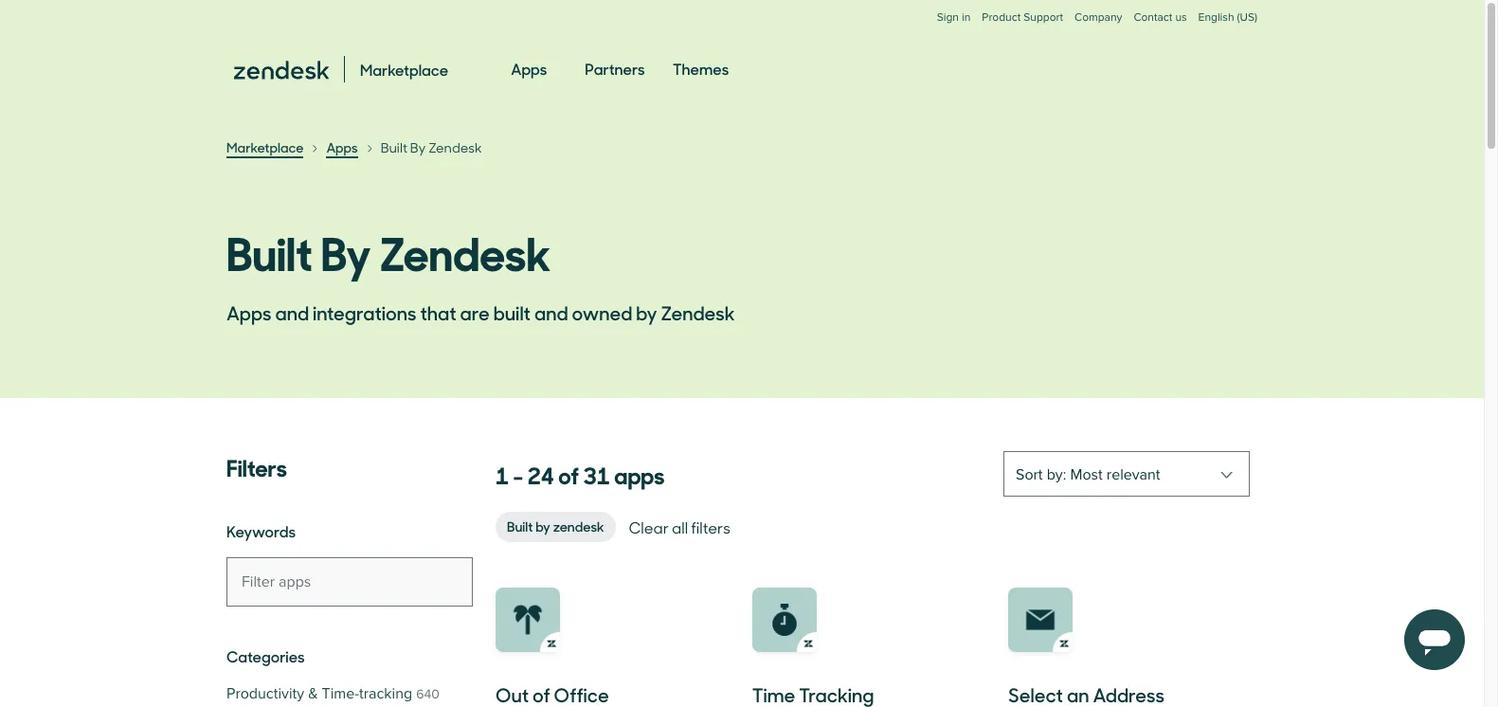 Task type: vqa. For each thing, say whether or not it's contained in the screenshot.
right Built
yes



Task type: describe. For each thing, give the bounding box(es) containing it.
marketplace link
[[227, 137, 304, 158]]

global-navigation-secondary element
[[227, 0, 1258, 44]]

640
[[416, 686, 440, 702]]

zendesk image
[[234, 61, 329, 80]]

clear
[[629, 517, 669, 537]]

support
[[1024, 10, 1063, 25]]

1 horizontal spatial by
[[410, 138, 426, 156]]

product support link
[[982, 10, 1063, 25]]

0 vertical spatial apps link
[[511, 42, 547, 97]]

1 vertical spatial zendesk
[[380, 217, 551, 283]]

31
[[583, 457, 610, 491]]

apps and integrations that are built and owned by zendesk
[[227, 299, 735, 326]]

1 horizontal spatial apps
[[326, 137, 358, 156]]

sign in link
[[937, 10, 971, 25]]

1 and from the left
[[275, 299, 309, 326]]

0 vertical spatial built
[[381, 138, 408, 156]]

product support
[[982, 10, 1063, 25]]

company
[[1075, 10, 1123, 25]]

clear all filters button
[[627, 514, 732, 540]]

&
[[308, 684, 318, 703]]

are
[[460, 299, 490, 326]]

marketplace
[[227, 137, 304, 156]]

1 horizontal spatial by
[[636, 299, 657, 326]]

apps for apps and integrations that are built and owned by zendesk
[[227, 299, 272, 326]]

contact
[[1134, 10, 1173, 25]]

tracking
[[359, 684, 412, 703]]

0 horizontal spatial apps link
[[326, 137, 358, 158]]

clear all filters
[[629, 517, 731, 537]]

0 vertical spatial zendesk
[[429, 138, 482, 156]]

2 horizontal spatial built
[[507, 517, 533, 535]]

1 - 24 of 31 apps
[[496, 457, 665, 491]]

built
[[494, 299, 531, 326]]

1 vertical spatial built by zendesk
[[227, 217, 551, 283]]

us
[[1176, 10, 1187, 25]]

productivity
[[227, 684, 304, 703]]

partners link
[[585, 42, 645, 97]]

0 vertical spatial built by zendesk
[[381, 138, 482, 156]]

built by zendesk
[[507, 517, 604, 535]]

owned
[[572, 299, 632, 326]]

all
[[672, 517, 688, 537]]

in
[[962, 10, 971, 25]]



Task type: locate. For each thing, give the bounding box(es) containing it.
0 vertical spatial by
[[410, 138, 426, 156]]

contact us
[[1134, 10, 1187, 25]]

apps link
[[511, 42, 547, 97], [326, 137, 358, 158]]

contact us link
[[1134, 10, 1187, 25]]

of
[[559, 457, 579, 491]]

0 horizontal spatial and
[[275, 299, 309, 326]]

sign
[[937, 10, 959, 25]]

built
[[381, 138, 408, 156], [227, 217, 313, 283], [507, 517, 533, 535]]

english (us)
[[1199, 10, 1258, 25]]

filters
[[227, 449, 287, 483]]

keywords
[[227, 520, 296, 541]]

1 horizontal spatial built
[[381, 138, 408, 156]]

and right built
[[534, 299, 568, 326]]

categories
[[227, 645, 305, 666]]

zendesk
[[553, 517, 604, 535]]

themes link
[[673, 42, 729, 97]]

time-
[[322, 684, 359, 703]]

1 horizontal spatial and
[[534, 299, 568, 326]]

product
[[982, 10, 1021, 25]]

built by zendesk
[[381, 138, 482, 156], [227, 217, 551, 283]]

partners
[[585, 58, 645, 79]]

1 vertical spatial apps
[[326, 137, 358, 156]]

by left zendesk
[[536, 517, 551, 535]]

english
[[1199, 10, 1234, 25]]

1 vertical spatial by
[[536, 517, 551, 535]]

and left integrations
[[275, 299, 309, 326]]

2 vertical spatial built
[[507, 517, 533, 535]]

company link
[[1075, 10, 1123, 44]]

and
[[275, 299, 309, 326], [534, 299, 568, 326]]

that
[[420, 299, 456, 326]]

Filter apps search field
[[227, 557, 473, 607]]

apps
[[614, 457, 665, 491]]

integrations
[[313, 299, 416, 326]]

zendesk
[[429, 138, 482, 156], [380, 217, 551, 283], [661, 299, 735, 326]]

1 vertical spatial by
[[321, 217, 371, 283]]

apps for the topmost the apps link
[[511, 58, 547, 79]]

1 vertical spatial apps link
[[326, 137, 358, 158]]

themes
[[673, 58, 729, 79]]

0 vertical spatial by
[[636, 299, 657, 326]]

24
[[528, 457, 554, 491]]

sign in
[[937, 10, 971, 25]]

-
[[513, 457, 523, 491]]

filters
[[691, 517, 731, 537]]

0 vertical spatial apps
[[511, 58, 547, 79]]

1 horizontal spatial apps link
[[511, 42, 547, 97]]

by right owned
[[636, 299, 657, 326]]

2 horizontal spatial apps
[[511, 58, 547, 79]]

english (us) link
[[1199, 10, 1258, 44]]

2 vertical spatial apps
[[227, 299, 272, 326]]

None search field
[[227, 557, 473, 607]]

2 and from the left
[[534, 299, 568, 326]]

apps
[[511, 58, 547, 79], [326, 137, 358, 156], [227, 299, 272, 326]]

0 horizontal spatial apps
[[227, 299, 272, 326]]

(us)
[[1237, 10, 1258, 25]]

0 horizontal spatial by
[[321, 217, 371, 283]]

0 horizontal spatial built
[[227, 217, 313, 283]]

apps link right marketplace link
[[326, 137, 358, 158]]

0 horizontal spatial by
[[536, 517, 551, 535]]

by
[[410, 138, 426, 156], [321, 217, 371, 283]]

productivity & time-tracking 640
[[227, 684, 440, 703]]

1
[[496, 457, 509, 491]]

2 vertical spatial zendesk
[[661, 299, 735, 326]]

1 vertical spatial built
[[227, 217, 313, 283]]

by
[[636, 299, 657, 326], [536, 517, 551, 535]]

apps link left "partners" link
[[511, 42, 547, 97]]



